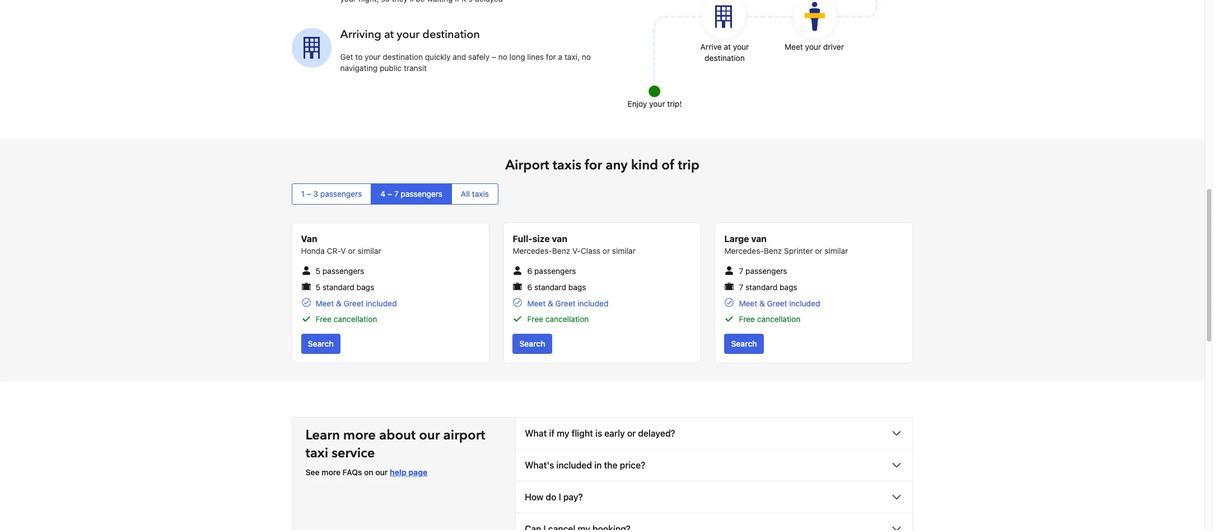 Task type: vqa. For each thing, say whether or not it's contained in the screenshot.
113
no



Task type: describe. For each thing, give the bounding box(es) containing it.
how do i pay? button
[[516, 482, 913, 514]]

i
[[559, 493, 561, 503]]

free for cr-
[[316, 315, 332, 324]]

meet & greet included for cr-
[[316, 299, 397, 309]]

get to your destination quickly and safely – no long lines for a taxi, no navigating public transit
[[340, 52, 591, 73]]

included inside dropdown button
[[556, 461, 592, 471]]

included for mercedes-
[[789, 299, 820, 309]]

driver
[[823, 42, 844, 51]]

0 horizontal spatial our
[[375, 468, 388, 478]]

free cancellation for van
[[527, 315, 589, 324]]

public
[[380, 63, 402, 73]]

any
[[606, 156, 628, 174]]

4
[[380, 189, 385, 199]]

long
[[509, 52, 525, 61]]

passengers for large van
[[746, 266, 787, 276]]

4 – 7 passengers
[[380, 189, 442, 199]]

delayed?
[[638, 429, 675, 439]]

enjoy your trip!
[[628, 99, 682, 108]]

5 standard bags
[[316, 283, 374, 292]]

navigating
[[340, 63, 378, 73]]

meet left driver
[[785, 42, 803, 51]]

airport
[[443, 427, 485, 445]]

my
[[557, 429, 569, 439]]

taxi,
[[565, 52, 580, 61]]

similar inside 'full-size van mercedes-benz v-class or similar'
[[612, 246, 636, 256]]

taxis for all
[[472, 189, 489, 199]]

similar inside the large van mercedes-benz sprinter or similar
[[825, 246, 848, 256]]

standard for mercedes-
[[746, 283, 777, 292]]

airport taxis for any kind of trip
[[505, 156, 699, 174]]

van honda cr-v or similar
[[301, 234, 381, 256]]

van inside the large van mercedes-benz sprinter or similar
[[751, 234, 767, 244]]

early
[[604, 429, 625, 439]]

honda
[[301, 246, 325, 256]]

search button for van
[[513, 334, 552, 355]]

sort results by element
[[292, 183, 913, 205]]

mercedes- inside 'full-size van mercedes-benz v-class or similar'
[[513, 246, 552, 256]]

cancellation for mercedes-
[[757, 315, 801, 324]]

6 passengers
[[527, 266, 576, 276]]

5 for 5 standard bags
[[316, 283, 320, 292]]

help
[[390, 468, 406, 478]]

arrive at your destination
[[700, 42, 749, 62]]

1 – 3 passengers
[[301, 189, 362, 199]]

search for van
[[519, 339, 545, 349]]

meet for cr-
[[316, 299, 334, 309]]

destination for arriving at your destination
[[422, 27, 480, 42]]

passengers for van
[[322, 266, 364, 276]]

1
[[301, 189, 305, 199]]

1 horizontal spatial booking airport taxi image
[[644, 0, 879, 103]]

arriving at your destination
[[340, 27, 480, 42]]

3
[[313, 189, 318, 199]]

of
[[662, 156, 675, 174]]

cr-
[[327, 246, 341, 256]]

at for arrive
[[724, 42, 731, 51]]

7 passengers
[[739, 266, 787, 276]]

class
[[581, 246, 600, 256]]

do
[[546, 493, 556, 503]]

for inside get to your destination quickly and safely – no long lines for a taxi, no navigating public transit
[[546, 52, 556, 61]]

trip!
[[667, 99, 682, 108]]

greet for van
[[555, 299, 575, 309]]

trip
[[678, 156, 699, 174]]

– for 4 – 7 passengers
[[388, 189, 392, 199]]

v-
[[572, 246, 581, 256]]

search button for cr-
[[301, 334, 340, 355]]

your for get to your destination quickly and safely – no long lines for a taxi, no navigating public transit
[[365, 52, 381, 61]]

passengers right 4
[[401, 189, 442, 199]]

kind
[[631, 156, 658, 174]]

airport
[[505, 156, 549, 174]]

benz inside the large van mercedes-benz sprinter or similar
[[764, 246, 782, 256]]

what if my flight is early or delayed? button
[[516, 418, 913, 450]]

to
[[355, 52, 363, 61]]

transit
[[404, 63, 427, 73]]

pay?
[[563, 493, 583, 503]]

7 standard bags
[[739, 283, 797, 292]]

cancellation for van
[[545, 315, 589, 324]]

about
[[379, 427, 416, 445]]

your left trip!
[[649, 99, 665, 108]]

5 for 5 passengers
[[316, 266, 320, 276]]

destination for arrive at your destination
[[705, 53, 745, 62]]

search for cr-
[[308, 339, 334, 349]]

all
[[461, 189, 470, 199]]

what's
[[525, 461, 554, 471]]

taxi
[[306, 445, 328, 463]]

or inside dropdown button
[[627, 429, 636, 439]]

what if my flight is early or delayed?
[[525, 429, 675, 439]]

what's included in the price?
[[525, 461, 645, 471]]

benz inside 'full-size van mercedes-benz v-class or similar'
[[552, 246, 570, 256]]

free cancellation for cr-
[[316, 315, 377, 324]]

learn
[[306, 427, 340, 445]]

all taxis
[[461, 189, 489, 199]]

cancellation for cr-
[[334, 315, 377, 324]]

full-size van mercedes-benz v-class or similar
[[513, 234, 636, 256]]

your for arrive at your destination
[[733, 42, 749, 51]]

bags for van
[[568, 283, 586, 292]]

5 passengers
[[316, 266, 364, 276]]

7 inside sort results by element
[[394, 189, 399, 199]]

page
[[408, 468, 428, 478]]

your left driver
[[805, 42, 821, 51]]

sprinter
[[784, 246, 813, 256]]

included for van
[[578, 299, 609, 309]]

search button for mercedes-
[[724, 334, 764, 355]]

the
[[604, 461, 618, 471]]

on
[[364, 468, 373, 478]]



Task type: locate. For each thing, give the bounding box(es) containing it.
1 vertical spatial more
[[322, 468, 341, 478]]

6 for 6 standard bags
[[527, 283, 532, 292]]

taxis right all
[[472, 189, 489, 199]]

1 horizontal spatial –
[[388, 189, 392, 199]]

included
[[366, 299, 397, 309], [578, 299, 609, 309], [789, 299, 820, 309], [556, 461, 592, 471]]

free cancellation down 5 standard bags
[[316, 315, 377, 324]]

how
[[525, 493, 544, 503]]

service
[[332, 445, 375, 463]]

van right large
[[751, 234, 767, 244]]

faqs
[[343, 468, 362, 478]]

1 & from the left
[[336, 299, 342, 309]]

see
[[306, 468, 320, 478]]

2 horizontal spatial bags
[[780, 283, 797, 292]]

benz up 7 passengers
[[764, 246, 782, 256]]

greet down 7 standard bags
[[767, 299, 787, 309]]

0 horizontal spatial free
[[316, 315, 332, 324]]

2 similar from the left
[[612, 246, 636, 256]]

1 horizontal spatial cancellation
[[545, 315, 589, 324]]

0 horizontal spatial meet & greet included
[[316, 299, 397, 309]]

or right v at the top left of page
[[348, 246, 355, 256]]

0 horizontal spatial taxis
[[472, 189, 489, 199]]

a
[[558, 52, 562, 61]]

meet & greet included
[[316, 299, 397, 309], [527, 299, 609, 309], [739, 299, 820, 309]]

0 vertical spatial taxis
[[553, 156, 581, 174]]

free
[[316, 315, 332, 324], [527, 315, 543, 324], [739, 315, 755, 324]]

0 horizontal spatial cancellation
[[334, 315, 377, 324]]

1 mercedes- from the left
[[513, 246, 552, 256]]

mercedes- down large
[[724, 246, 764, 256]]

5 down 5 passengers
[[316, 283, 320, 292]]

1 horizontal spatial free
[[527, 315, 543, 324]]

1 similar from the left
[[358, 246, 381, 256]]

meet & greet included down 5 standard bags
[[316, 299, 397, 309]]

your right the arrive
[[733, 42, 749, 51]]

what
[[525, 429, 547, 439]]

– right 4
[[388, 189, 392, 199]]

or inside van honda cr-v or similar
[[348, 246, 355, 256]]

0 horizontal spatial van
[[552, 234, 567, 244]]

3 free cancellation from the left
[[739, 315, 801, 324]]

van
[[301, 234, 317, 244]]

similar right v at the top left of page
[[358, 246, 381, 256]]

6 up 6 standard bags
[[527, 266, 532, 276]]

0 horizontal spatial more
[[322, 468, 341, 478]]

1 horizontal spatial search button
[[513, 334, 552, 355]]

standard for cr-
[[322, 283, 354, 292]]

7
[[394, 189, 399, 199], [739, 266, 743, 276], [739, 283, 743, 292]]

3 greet from the left
[[767, 299, 787, 309]]

destination inside arrive at your destination
[[705, 53, 745, 62]]

3 meet & greet included from the left
[[739, 299, 820, 309]]

for left a
[[546, 52, 556, 61]]

your inside arrive at your destination
[[733, 42, 749, 51]]

free down 5 standard bags
[[316, 315, 332, 324]]

& for van
[[548, 299, 553, 309]]

0 horizontal spatial booking airport taxi image
[[292, 28, 331, 68]]

meet for mercedes-
[[739, 299, 757, 309]]

1 horizontal spatial more
[[343, 427, 376, 445]]

destination
[[422, 27, 480, 42], [383, 52, 423, 61], [705, 53, 745, 62]]

0 horizontal spatial similar
[[358, 246, 381, 256]]

cancellation down 6 standard bags
[[545, 315, 589, 324]]

1 horizontal spatial free cancellation
[[527, 315, 589, 324]]

meet & greet included for mercedes-
[[739, 299, 820, 309]]

7 for 7 passengers
[[739, 266, 743, 276]]

2 5 from the top
[[316, 283, 320, 292]]

free down 7 standard bags
[[739, 315, 755, 324]]

taxis inside sort results by element
[[472, 189, 489, 199]]

or inside 'full-size van mercedes-benz v-class or similar'
[[603, 246, 610, 256]]

3 cancellation from the left
[[757, 315, 801, 324]]

1 benz from the left
[[552, 246, 570, 256]]

0 horizontal spatial search
[[308, 339, 334, 349]]

standard down 6 passengers
[[534, 283, 566, 292]]

1 search from the left
[[308, 339, 334, 349]]

1 horizontal spatial our
[[419, 427, 440, 445]]

& down 7 standard bags
[[759, 299, 765, 309]]

2 6 from the top
[[527, 283, 532, 292]]

6 down 6 passengers
[[527, 283, 532, 292]]

7 for 7 standard bags
[[739, 283, 743, 292]]

3 search from the left
[[731, 339, 757, 349]]

lines
[[527, 52, 544, 61]]

meet your driver
[[785, 42, 844, 51]]

1 vertical spatial 5
[[316, 283, 320, 292]]

1 free from the left
[[316, 315, 332, 324]]

0 vertical spatial 6
[[527, 266, 532, 276]]

0 horizontal spatial search button
[[301, 334, 340, 355]]

1 horizontal spatial search
[[519, 339, 545, 349]]

free cancellation down 7 standard bags
[[739, 315, 801, 324]]

0 vertical spatial for
[[546, 52, 556, 61]]

more right learn
[[343, 427, 376, 445]]

passengers up 6 standard bags
[[534, 266, 576, 276]]

1 vertical spatial 7
[[739, 266, 743, 276]]

1 horizontal spatial similar
[[612, 246, 636, 256]]

free cancellation for mercedes-
[[739, 315, 801, 324]]

full-
[[513, 234, 532, 244]]

and
[[453, 52, 466, 61]]

0 vertical spatial 5
[[316, 266, 320, 276]]

1 horizontal spatial taxis
[[553, 156, 581, 174]]

meet & greet included down 7 standard bags
[[739, 299, 820, 309]]

2 cancellation from the left
[[545, 315, 589, 324]]

2 horizontal spatial cancellation
[[757, 315, 801, 324]]

arrive
[[700, 42, 722, 51]]

1 standard from the left
[[322, 283, 354, 292]]

2 meet & greet included from the left
[[527, 299, 609, 309]]

similar right class
[[612, 246, 636, 256]]

0 horizontal spatial standard
[[322, 283, 354, 292]]

or
[[348, 246, 355, 256], [603, 246, 610, 256], [815, 246, 823, 256], [627, 429, 636, 439]]

taxis right airport in the top left of the page
[[553, 156, 581, 174]]

0 horizontal spatial –
[[307, 189, 311, 199]]

1 horizontal spatial for
[[585, 156, 602, 174]]

passengers up 7 standard bags
[[746, 266, 787, 276]]

free cancellation down 6 standard bags
[[527, 315, 589, 324]]

3 search button from the left
[[724, 334, 764, 355]]

mercedes- inside the large van mercedes-benz sprinter or similar
[[724, 246, 764, 256]]

get
[[340, 52, 353, 61]]

2 horizontal spatial meet & greet included
[[739, 299, 820, 309]]

taxis
[[553, 156, 581, 174], [472, 189, 489, 199]]

standard for van
[[534, 283, 566, 292]]

free down 6 standard bags
[[527, 315, 543, 324]]

no
[[498, 52, 507, 61], [582, 52, 591, 61]]

for
[[546, 52, 556, 61], [585, 156, 602, 174]]

if
[[549, 429, 555, 439]]

bags for cr-
[[357, 283, 374, 292]]

meet down 7 standard bags
[[739, 299, 757, 309]]

destination down the arrive
[[705, 53, 745, 62]]

0 horizontal spatial &
[[336, 299, 342, 309]]

or right early
[[627, 429, 636, 439]]

is
[[595, 429, 602, 439]]

bags
[[357, 283, 374, 292], [568, 283, 586, 292], [780, 283, 797, 292]]

included down 6 standard bags
[[578, 299, 609, 309]]

our right on
[[375, 468, 388, 478]]

destination up the and
[[422, 27, 480, 42]]

5
[[316, 266, 320, 276], [316, 283, 320, 292]]

enjoy
[[628, 99, 647, 108]]

0 vertical spatial more
[[343, 427, 376, 445]]

2 standard from the left
[[534, 283, 566, 292]]

your up transit
[[397, 27, 420, 42]]

6 standard bags
[[527, 283, 586, 292]]

passengers up 5 standard bags
[[322, 266, 364, 276]]

at right the arrive
[[724, 42, 731, 51]]

1 horizontal spatial &
[[548, 299, 553, 309]]

1 van from the left
[[552, 234, 567, 244]]

2 & from the left
[[548, 299, 553, 309]]

standard
[[322, 283, 354, 292], [534, 283, 566, 292], [746, 283, 777, 292]]

greet for mercedes-
[[767, 299, 787, 309]]

1 vertical spatial our
[[375, 468, 388, 478]]

bags down 6 passengers
[[568, 283, 586, 292]]

5 down honda
[[316, 266, 320, 276]]

destination inside get to your destination quickly and safely – no long lines for a taxi, no navigating public transit
[[383, 52, 423, 61]]

2 horizontal spatial search
[[731, 339, 757, 349]]

benz left v-
[[552, 246, 570, 256]]

3 free from the left
[[739, 315, 755, 324]]

v
[[341, 246, 346, 256]]

2 free from the left
[[527, 315, 543, 324]]

6 for 6 passengers
[[527, 266, 532, 276]]

1 horizontal spatial no
[[582, 52, 591, 61]]

no right taxi,
[[582, 52, 591, 61]]

van
[[552, 234, 567, 244], [751, 234, 767, 244]]

cancellation down 5 standard bags
[[334, 315, 377, 324]]

0 horizontal spatial greet
[[344, 299, 364, 309]]

1 horizontal spatial at
[[724, 42, 731, 51]]

free cancellation
[[316, 315, 377, 324], [527, 315, 589, 324], [739, 315, 801, 324]]

1 cancellation from the left
[[334, 315, 377, 324]]

3 similar from the left
[[825, 246, 848, 256]]

safely
[[468, 52, 490, 61]]

3 bags from the left
[[780, 283, 797, 292]]

2 mercedes- from the left
[[724, 246, 764, 256]]

0 horizontal spatial at
[[384, 27, 394, 42]]

1 5 from the top
[[316, 266, 320, 276]]

– for 1 – 3 passengers
[[307, 189, 311, 199]]

0 vertical spatial 7
[[394, 189, 399, 199]]

–
[[492, 52, 496, 61], [307, 189, 311, 199], [388, 189, 392, 199]]

2 vertical spatial 7
[[739, 283, 743, 292]]

1 search button from the left
[[301, 334, 340, 355]]

0 horizontal spatial free cancellation
[[316, 315, 377, 324]]

cancellation down 7 standard bags
[[757, 315, 801, 324]]

destination for get to your destination quickly and safely – no long lines for a taxi, no navigating public transit
[[383, 52, 423, 61]]

search
[[308, 339, 334, 349], [519, 339, 545, 349], [731, 339, 757, 349]]

at
[[384, 27, 394, 42], [724, 42, 731, 51]]

2 no from the left
[[582, 52, 591, 61]]

similar inside van honda cr-v or similar
[[358, 246, 381, 256]]

or right class
[[603, 246, 610, 256]]

1 bags from the left
[[357, 283, 374, 292]]

your for arriving at your destination
[[397, 27, 420, 42]]

standard down 7 passengers
[[746, 283, 777, 292]]

destination up public
[[383, 52, 423, 61]]

2 greet from the left
[[555, 299, 575, 309]]

large
[[724, 234, 749, 244]]

benz
[[552, 246, 570, 256], [764, 246, 782, 256]]

1 vertical spatial for
[[585, 156, 602, 174]]

help page link
[[390, 468, 428, 478]]

quickly
[[425, 52, 451, 61]]

learn more about our airport taxi service see more faqs on our help page
[[306, 427, 485, 478]]

1 vertical spatial 6
[[527, 283, 532, 292]]

2 search from the left
[[519, 339, 545, 349]]

1 horizontal spatial greet
[[555, 299, 575, 309]]

van right size at the top of page
[[552, 234, 567, 244]]

our right about
[[419, 427, 440, 445]]

1 horizontal spatial van
[[751, 234, 767, 244]]

your right to
[[365, 52, 381, 61]]

2 search button from the left
[[513, 334, 552, 355]]

2 horizontal spatial &
[[759, 299, 765, 309]]

2 benz from the left
[[764, 246, 782, 256]]

greet down 5 standard bags
[[344, 299, 364, 309]]

similar
[[358, 246, 381, 256], [612, 246, 636, 256], [825, 246, 848, 256]]

passengers right 3
[[320, 189, 362, 199]]

meet
[[785, 42, 803, 51], [316, 299, 334, 309], [527, 299, 546, 309], [739, 299, 757, 309]]

included down 5 standard bags
[[366, 299, 397, 309]]

meet down 6 standard bags
[[527, 299, 546, 309]]

2 horizontal spatial greet
[[767, 299, 787, 309]]

meet & greet included down 6 standard bags
[[527, 299, 609, 309]]

at for arriving
[[384, 27, 394, 42]]

large van mercedes-benz sprinter or similar
[[724, 234, 848, 256]]

price?
[[620, 461, 645, 471]]

1 vertical spatial taxis
[[472, 189, 489, 199]]

bags for mercedes-
[[780, 283, 797, 292]]

2 horizontal spatial free
[[739, 315, 755, 324]]

& for mercedes-
[[759, 299, 765, 309]]

greet down 6 standard bags
[[555, 299, 575, 309]]

& down 5 standard bags
[[336, 299, 342, 309]]

1 horizontal spatial standard
[[534, 283, 566, 292]]

2 horizontal spatial similar
[[825, 246, 848, 256]]

more
[[343, 427, 376, 445], [322, 468, 341, 478]]

arriving
[[340, 27, 381, 42]]

passengers for full-size van
[[534, 266, 576, 276]]

cancellation
[[334, 315, 377, 324], [545, 315, 589, 324], [757, 315, 801, 324]]

free for mercedes-
[[739, 315, 755, 324]]

what's included in the price? button
[[516, 450, 913, 482]]

or inside the large van mercedes-benz sprinter or similar
[[815, 246, 823, 256]]

3 standard from the left
[[746, 283, 777, 292]]

0 horizontal spatial for
[[546, 52, 556, 61]]

size
[[532, 234, 550, 244]]

included for cr-
[[366, 299, 397, 309]]

how do i pay?
[[525, 493, 583, 503]]

0 vertical spatial our
[[419, 427, 440, 445]]

taxis for airport
[[553, 156, 581, 174]]

1 horizontal spatial mercedes-
[[724, 246, 764, 256]]

flight
[[572, 429, 593, 439]]

0 horizontal spatial bags
[[357, 283, 374, 292]]

7 down 7 passengers
[[739, 283, 743, 292]]

& for cr-
[[336, 299, 342, 309]]

included left the in
[[556, 461, 592, 471]]

at inside arrive at your destination
[[724, 42, 731, 51]]

& down 6 standard bags
[[548, 299, 553, 309]]

1 horizontal spatial benz
[[764, 246, 782, 256]]

our
[[419, 427, 440, 445], [375, 468, 388, 478]]

2 horizontal spatial –
[[492, 52, 496, 61]]

your inside get to your destination quickly and safely – no long lines for a taxi, no navigating public transit
[[365, 52, 381, 61]]

meet down 5 standard bags
[[316, 299, 334, 309]]

similar right sprinter
[[825, 246, 848, 256]]

2 horizontal spatial standard
[[746, 283, 777, 292]]

no left long
[[498, 52, 507, 61]]

1 6 from the top
[[527, 266, 532, 276]]

for left any
[[585, 156, 602, 174]]

meet & greet included for van
[[527, 299, 609, 309]]

or right sprinter
[[815, 246, 823, 256]]

2 horizontal spatial free cancellation
[[739, 315, 801, 324]]

2 free cancellation from the left
[[527, 315, 589, 324]]

included down 7 standard bags
[[789, 299, 820, 309]]

bags down 5 passengers
[[357, 283, 374, 292]]

2 horizontal spatial search button
[[724, 334, 764, 355]]

0 horizontal spatial benz
[[552, 246, 570, 256]]

3 & from the left
[[759, 299, 765, 309]]

7 right 4
[[394, 189, 399, 199]]

free for van
[[527, 315, 543, 324]]

1 horizontal spatial meet & greet included
[[527, 299, 609, 309]]

search for mercedes-
[[731, 339, 757, 349]]

passengers
[[320, 189, 362, 199], [401, 189, 442, 199], [322, 266, 364, 276], [534, 266, 576, 276], [746, 266, 787, 276]]

0 horizontal spatial no
[[498, 52, 507, 61]]

booking airport taxi image
[[644, 0, 879, 103], [292, 28, 331, 68]]

meet for van
[[527, 299, 546, 309]]

more right 'see'
[[322, 468, 341, 478]]

– right safely
[[492, 52, 496, 61]]

van inside 'full-size van mercedes-benz v-class or similar'
[[552, 234, 567, 244]]

standard down 5 passengers
[[322, 283, 354, 292]]

at right arriving
[[384, 27, 394, 42]]

1 meet & greet included from the left
[[316, 299, 397, 309]]

1 no from the left
[[498, 52, 507, 61]]

– inside get to your destination quickly and safely – no long lines for a taxi, no navigating public transit
[[492, 52, 496, 61]]

1 free cancellation from the left
[[316, 315, 377, 324]]

2 van from the left
[[751, 234, 767, 244]]

1 horizontal spatial bags
[[568, 283, 586, 292]]

7 up 7 standard bags
[[739, 266, 743, 276]]

bags down 7 passengers
[[780, 283, 797, 292]]

– right 1
[[307, 189, 311, 199]]

search button
[[301, 334, 340, 355], [513, 334, 552, 355], [724, 334, 764, 355]]

0 horizontal spatial mercedes-
[[513, 246, 552, 256]]

2 bags from the left
[[568, 283, 586, 292]]

in
[[594, 461, 602, 471]]

greet for cr-
[[344, 299, 364, 309]]

&
[[336, 299, 342, 309], [548, 299, 553, 309], [759, 299, 765, 309]]

mercedes- down size at the top of page
[[513, 246, 552, 256]]

1 greet from the left
[[344, 299, 364, 309]]

greet
[[344, 299, 364, 309], [555, 299, 575, 309], [767, 299, 787, 309]]



